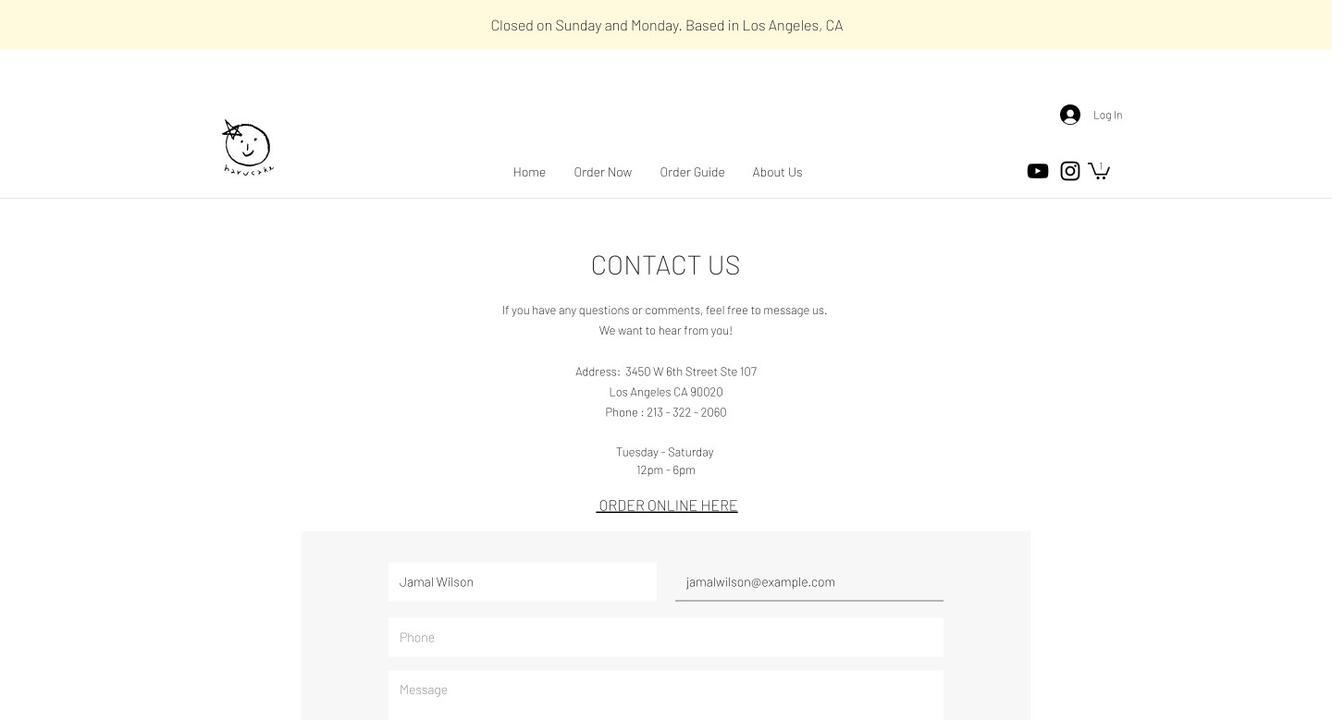 Task type: locate. For each thing, give the bounding box(es) containing it.
instagram image
[[1058, 158, 1084, 184]]

Phone telephone field
[[389, 619, 944, 658]]

Name text field
[[389, 563, 657, 602]]

youtube image
[[1025, 158, 1051, 184]]

Message text field
[[389, 672, 944, 721]]

Email email field
[[676, 563, 944, 602]]



Task type: describe. For each thing, give the bounding box(es) containing it.
하루로고 파이널3_edited.png image
[[213, 103, 281, 194]]

social bar element
[[1025, 158, 1084, 184]]



